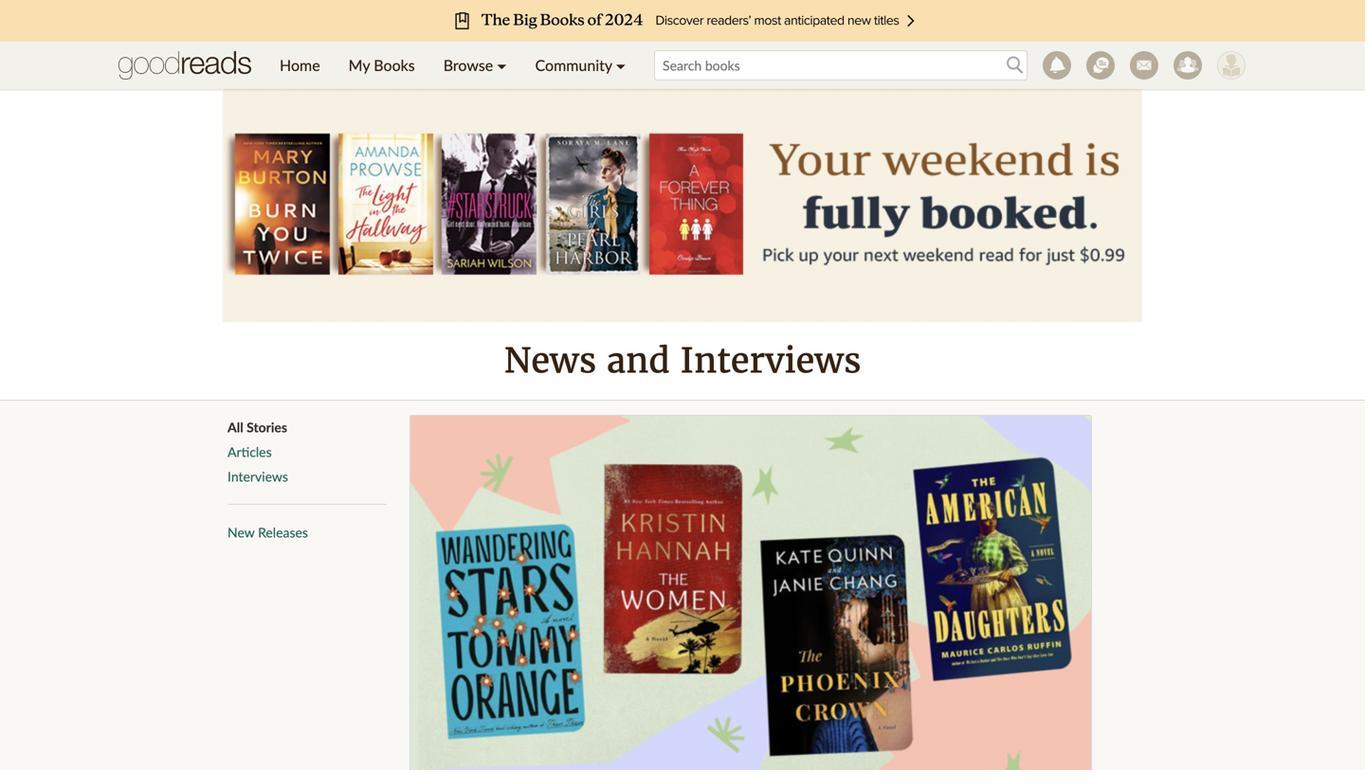 Task type: describe. For each thing, give the bounding box(es) containing it.
articles link
[[228, 444, 272, 460]]

my books link
[[334, 42, 429, 89]]

releases
[[258, 525, 308, 541]]

my books
[[349, 56, 415, 74]]

community
[[535, 56, 612, 74]]

Search books text field
[[654, 50, 1028, 81]]

new releases
[[228, 525, 308, 541]]

and
[[607, 339, 670, 383]]

menu containing home
[[265, 42, 640, 89]]

community ▾ button
[[521, 42, 640, 89]]

stories
[[247, 420, 287, 436]]

news
[[504, 339, 596, 383]]

0 horizontal spatial interviews
[[228, 469, 288, 485]]

articles
[[228, 444, 272, 460]]

interviews link
[[228, 469, 288, 485]]

inbox image
[[1130, 51, 1158, 80]]

john smith image
[[1217, 51, 1246, 80]]

home link
[[265, 42, 334, 89]]

0 vertical spatial interviews
[[680, 339, 861, 383]]

new releases link
[[228, 525, 308, 541]]

Search for books to add to your shelves search field
[[654, 50, 1028, 81]]

browse
[[443, 56, 493, 74]]

home
[[280, 56, 320, 74]]

all stories articles interviews
[[228, 420, 288, 485]]



Task type: locate. For each thing, give the bounding box(es) containing it.
my
[[349, 56, 370, 74]]

news and interviews
[[504, 339, 861, 383]]

all stories link
[[228, 420, 287, 436]]

browse ▾ button
[[429, 42, 521, 89]]

interviews
[[680, 339, 861, 383], [228, 469, 288, 485]]

2 ▾ from the left
[[616, 56, 626, 74]]

▾ right browse
[[497, 56, 507, 74]]

readers' most anticipated books of february image
[[410, 416, 1091, 771]]

new
[[228, 525, 255, 541]]

1 ▾ from the left
[[497, 56, 507, 74]]

menu
[[265, 42, 640, 89]]

friend requests image
[[1174, 51, 1202, 80]]

news and interviews link
[[0, 322, 1365, 400]]

browse ▾
[[443, 56, 507, 74]]

▾
[[497, 56, 507, 74], [616, 56, 626, 74]]

▾ right community
[[616, 56, 626, 74]]

▾ for community ▾
[[616, 56, 626, 74]]

community ▾
[[535, 56, 626, 74]]

1 horizontal spatial ▾
[[616, 56, 626, 74]]

books
[[374, 56, 415, 74]]

all
[[228, 420, 243, 436]]

▾ inside dropdown button
[[616, 56, 626, 74]]

1 vertical spatial interviews
[[228, 469, 288, 485]]

my group discussions image
[[1086, 51, 1115, 80]]

1 horizontal spatial interviews
[[680, 339, 861, 383]]

▾ inside popup button
[[497, 56, 507, 74]]

0 horizontal spatial ▾
[[497, 56, 507, 74]]

advertisement element
[[223, 85, 1142, 322]]

▾ for browse ▾
[[497, 56, 507, 74]]

notifications image
[[1043, 51, 1071, 80]]



Task type: vqa. For each thing, say whether or not it's contained in the screenshot.
Along,
no



